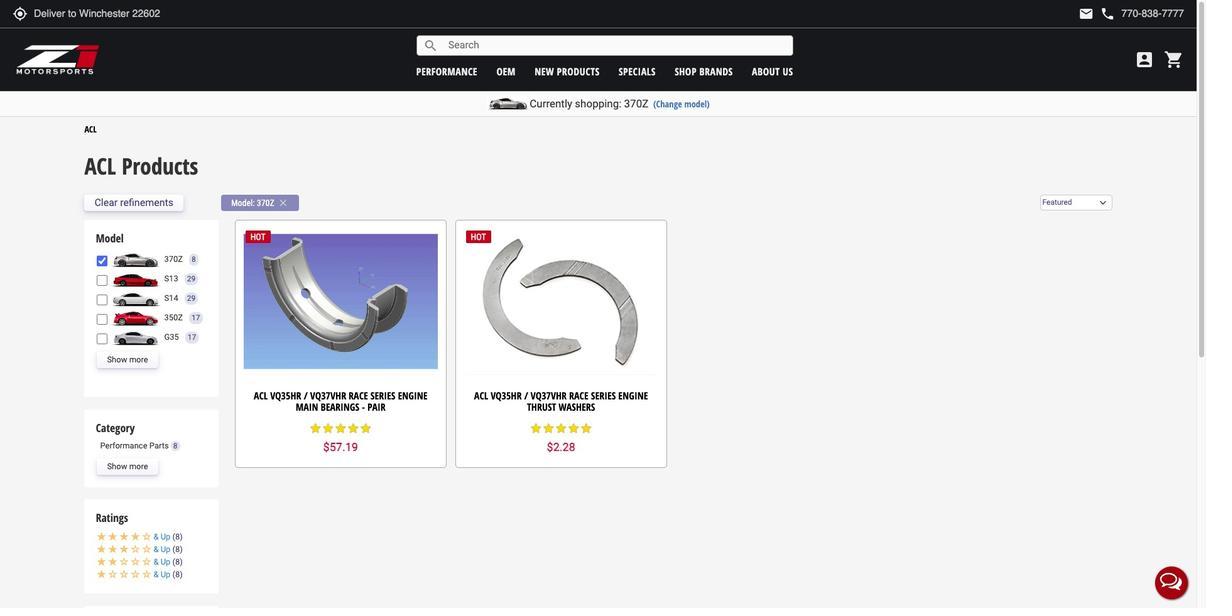 Task type: locate. For each thing, give the bounding box(es) containing it.
vq35hr inside acl vq35hr / vq37vhr race series engine main bearings - pair
[[270, 389, 301, 403]]

/
[[304, 389, 308, 403], [524, 389, 529, 403]]

0 horizontal spatial /
[[304, 389, 308, 403]]

1 more from the top
[[129, 355, 148, 364]]

clear
[[95, 197, 118, 209]]

1 series from the left
[[371, 389, 396, 403]]

acl inside acl vq35hr / vq37vhr race series engine main bearings - pair
[[254, 389, 268, 403]]

2 up from the top
[[161, 545, 171, 555]]

1 horizontal spatial 370z
[[257, 198, 275, 208]]

show down infiniti g35 coupe sedan v35 v36 skyline 2003 2004 2005 2006 2007 2008 3.5l vq35de revup rev up vq35hr z1 motorsports image
[[107, 355, 127, 364]]

1 29 from the top
[[187, 274, 196, 283]]

show more button down infiniti g35 coupe sedan v35 v36 skyline 2003 2004 2005 2006 2007 2008 3.5l vq35de revup rev up vq35hr z1 motorsports image
[[97, 352, 158, 368]]

vq35hr left thrust
[[491, 389, 522, 403]]

0 vertical spatial 370z
[[625, 97, 649, 110]]

None checkbox
[[97, 275, 108, 286]]

29 right the s13
[[187, 274, 196, 283]]

engine inside acl vq35hr / vq37vhr race series engine thrust washers
[[619, 389, 648, 403]]

0 horizontal spatial vq37vhr
[[310, 389, 346, 403]]

2 series from the left
[[591, 389, 616, 403]]

model:
[[231, 198, 255, 208]]

bearings
[[321, 400, 360, 414]]

engine right pair in the bottom left of the page
[[398, 389, 428, 403]]

race inside acl vq35hr / vq37vhr race series engine main bearings - pair
[[349, 389, 368, 403]]

shop brands
[[675, 64, 733, 78]]

products
[[557, 64, 600, 78]]

1 show from the top
[[107, 355, 127, 364]]

2 more from the top
[[129, 462, 148, 471]]

1 race from the left
[[349, 389, 368, 403]]

1 show more button from the top
[[97, 352, 158, 368]]

search
[[423, 38, 439, 53]]

thrust
[[527, 400, 557, 414]]

1 horizontal spatial race
[[570, 389, 589, 403]]

17 right 350z on the bottom of page
[[192, 313, 200, 322]]

17 right g35
[[188, 333, 196, 342]]

acl vq35hr / vq37vhr race series engine main bearings - pair
[[254, 389, 428, 414]]

vq37vhr inside acl vq35hr / vq37vhr race series engine main bearings - pair
[[310, 389, 346, 403]]

29 for s14
[[187, 294, 196, 303]]

engine right washers
[[619, 389, 648, 403]]

nissan 240sx silvia zenki kouki s13 rps13 180sx 1989 1990 1991 1992 1993 1994 ka24e ka24de ka24det sr20det rb26dett z1 motorsports image
[[111, 271, 161, 287]]

1 vertical spatial 17
[[188, 333, 196, 342]]

oem
[[497, 64, 516, 78]]

/ left washers
[[524, 389, 529, 403]]

race up 'star star star star star $57.19'
[[349, 389, 368, 403]]

&
[[154, 533, 159, 542], [154, 545, 159, 555], [154, 558, 159, 567], [154, 570, 159, 580]]

vq37vhr
[[310, 389, 346, 403], [531, 389, 567, 403]]

series up star star star star star $2.28
[[591, 389, 616, 403]]

0 horizontal spatial engine
[[398, 389, 428, 403]]

clear refinements button
[[84, 195, 184, 211]]

1 horizontal spatial vq35hr
[[491, 389, 522, 403]]

370z
[[625, 97, 649, 110], [257, 198, 275, 208], [164, 254, 183, 264]]

performance
[[100, 442, 147, 451]]

z1 motorsports logo image
[[16, 44, 100, 75]]

acl for acl vq35hr / vq37vhr race series engine main bearings - pair
[[254, 389, 268, 403]]

1 show more from the top
[[107, 355, 148, 364]]

show more button
[[97, 352, 158, 368], [97, 459, 158, 475]]

us
[[783, 64, 794, 78]]

0 vertical spatial show more button
[[97, 352, 158, 368]]

acl for acl products
[[84, 151, 116, 182]]

2 show from the top
[[107, 462, 127, 471]]

series inside acl vq35hr / vq37vhr race series engine thrust washers
[[591, 389, 616, 403]]

370z left "close"
[[257, 198, 275, 208]]

370z left (change
[[625, 97, 649, 110]]

(change
[[654, 98, 683, 110]]

1 star from the left
[[309, 422, 322, 435]]

& up 8
[[154, 533, 180, 542], [154, 545, 180, 555], [154, 558, 180, 567], [154, 570, 180, 580]]

brands
[[700, 64, 733, 78]]

1 vertical spatial more
[[129, 462, 148, 471]]

4 up from the top
[[161, 570, 171, 580]]

1 vertical spatial 29
[[187, 294, 196, 303]]

about us
[[752, 64, 794, 78]]

0 horizontal spatial series
[[371, 389, 396, 403]]

engine for acl vq35hr / vq37vhr race series engine thrust washers
[[619, 389, 648, 403]]

show more for model
[[107, 355, 148, 364]]

phone link
[[1101, 6, 1185, 21]]

1 horizontal spatial engine
[[619, 389, 648, 403]]

2 show more from the top
[[107, 462, 148, 471]]

engine
[[398, 389, 428, 403], [619, 389, 648, 403]]

1 vq35hr from the left
[[270, 389, 301, 403]]

29
[[187, 274, 196, 283], [187, 294, 196, 303]]

1 horizontal spatial /
[[524, 389, 529, 403]]

about us link
[[752, 64, 794, 78]]

show
[[107, 355, 127, 364], [107, 462, 127, 471]]

1 vq37vhr from the left
[[310, 389, 346, 403]]

-
[[362, 400, 365, 414]]

series for washers
[[591, 389, 616, 403]]

vq35hr inside acl vq35hr / vq37vhr race series engine thrust washers
[[491, 389, 522, 403]]

0 vertical spatial more
[[129, 355, 148, 364]]

1 horizontal spatial series
[[591, 389, 616, 403]]

model: 370z close
[[231, 197, 289, 208]]

more down performance
[[129, 462, 148, 471]]

/ inside acl vq35hr / vq37vhr race series engine main bearings - pair
[[304, 389, 308, 403]]

4 & up 8 from the top
[[154, 570, 180, 580]]

1 vertical spatial show
[[107, 462, 127, 471]]

1 / from the left
[[304, 389, 308, 403]]

show more
[[107, 355, 148, 364], [107, 462, 148, 471]]

29 for s13
[[187, 274, 196, 283]]

race inside acl vq35hr / vq37vhr race series engine thrust washers
[[570, 389, 589, 403]]

race for bearings
[[349, 389, 368, 403]]

vq35hr left bearings
[[270, 389, 301, 403]]

acl products
[[84, 151, 198, 182]]

3 star from the left
[[335, 422, 347, 435]]

29 right s14
[[187, 294, 196, 303]]

new products
[[535, 64, 600, 78]]

$57.19
[[323, 440, 358, 454]]

2 & up 8 from the top
[[154, 545, 180, 555]]

more
[[129, 355, 148, 364], [129, 462, 148, 471]]

4 & from the top
[[154, 570, 159, 580]]

1 vertical spatial show more
[[107, 462, 148, 471]]

more for category
[[129, 462, 148, 471]]

0 vertical spatial show
[[107, 355, 127, 364]]

3 up from the top
[[161, 558, 171, 567]]

17 for g35
[[188, 333, 196, 342]]

main
[[296, 400, 318, 414]]

2 / from the left
[[524, 389, 529, 403]]

acl for acl 'link'
[[84, 123, 97, 135]]

series for bearings
[[371, 389, 396, 403]]

2 race from the left
[[570, 389, 589, 403]]

vq35hr
[[270, 389, 301, 403], [491, 389, 522, 403]]

engine inside acl vq35hr / vq37vhr race series engine main bearings - pair
[[398, 389, 428, 403]]

show down performance
[[107, 462, 127, 471]]

0 horizontal spatial race
[[349, 389, 368, 403]]

0 vertical spatial show more
[[107, 355, 148, 364]]

vq37vhr left -
[[310, 389, 346, 403]]

vq37vhr up star star star star star $2.28
[[531, 389, 567, 403]]

performance
[[417, 64, 478, 78]]

series
[[371, 389, 396, 403], [591, 389, 616, 403]]

/ inside acl vq35hr / vq37vhr race series engine thrust washers
[[524, 389, 529, 403]]

s13
[[164, 274, 178, 283]]

350z
[[164, 313, 183, 322]]

0 horizontal spatial vq35hr
[[270, 389, 301, 403]]

about
[[752, 64, 780, 78]]

1 engine from the left
[[398, 389, 428, 403]]

show more button down performance
[[97, 459, 158, 475]]

account_box link
[[1132, 50, 1158, 70]]

9 star from the left
[[568, 422, 580, 435]]

0 horizontal spatial 370z
[[164, 254, 183, 264]]

2 29 from the top
[[187, 294, 196, 303]]

8
[[192, 255, 196, 264], [173, 442, 178, 451], [175, 533, 180, 542], [175, 545, 180, 555], [175, 558, 180, 567], [175, 570, 180, 580]]

ratings
[[96, 511, 128, 526]]

race right thrust
[[570, 389, 589, 403]]

account_box
[[1135, 50, 1155, 70]]

show more down infiniti g35 coupe sedan v35 v36 skyline 2003 2004 2005 2006 2007 2008 3.5l vq35de revup rev up vq35hr z1 motorsports image
[[107, 355, 148, 364]]

2 engine from the left
[[619, 389, 648, 403]]

1 vertical spatial 370z
[[257, 198, 275, 208]]

/ left bearings
[[304, 389, 308, 403]]

race
[[349, 389, 368, 403], [570, 389, 589, 403]]

2 vertical spatial 370z
[[164, 254, 183, 264]]

/ for main
[[304, 389, 308, 403]]

star star star star star $2.28
[[530, 422, 593, 454]]

1 horizontal spatial vq37vhr
[[531, 389, 567, 403]]

star
[[309, 422, 322, 435], [322, 422, 335, 435], [335, 422, 347, 435], [347, 422, 360, 435], [360, 422, 372, 435], [530, 422, 543, 435], [543, 422, 555, 435], [555, 422, 568, 435], [568, 422, 580, 435], [580, 422, 593, 435]]

category
[[96, 420, 135, 435]]

0 vertical spatial 17
[[192, 313, 200, 322]]

mail
[[1079, 6, 1095, 21]]

mail link
[[1079, 6, 1095, 21]]

currently shopping: 370z (change model)
[[530, 97, 710, 110]]

17
[[192, 313, 200, 322], [188, 333, 196, 342]]

acl
[[84, 123, 97, 135], [84, 151, 116, 182], [254, 389, 268, 403], [474, 389, 489, 403]]

model)
[[685, 98, 710, 110]]

more down infiniti g35 coupe sedan v35 v36 skyline 2003 2004 2005 2006 2007 2008 3.5l vq35de revup rev up vq35hr z1 motorsports image
[[129, 355, 148, 364]]

2 horizontal spatial 370z
[[625, 97, 649, 110]]

2 show more button from the top
[[97, 459, 158, 475]]

1 vertical spatial show more button
[[97, 459, 158, 475]]

series right -
[[371, 389, 396, 403]]

8 star from the left
[[555, 422, 568, 435]]

show more down performance
[[107, 462, 148, 471]]

phone
[[1101, 6, 1116, 21]]

370z up the s13
[[164, 254, 183, 264]]

shop brands link
[[675, 64, 733, 78]]

my_location
[[13, 6, 28, 21]]

8 inside category performance parts 8
[[173, 442, 178, 451]]

acl inside acl vq35hr / vq37vhr race series engine thrust washers
[[474, 389, 489, 403]]

vq37vhr inside acl vq35hr / vq37vhr race series engine thrust washers
[[531, 389, 567, 403]]

2 vq37vhr from the left
[[531, 389, 567, 403]]

acl vq35hr / vq37vhr race series engine thrust washers
[[474, 389, 648, 414]]

series inside acl vq35hr / vq37vhr race series engine main bearings - pair
[[371, 389, 396, 403]]

None checkbox
[[97, 256, 108, 266], [97, 295, 108, 305], [97, 314, 108, 325], [97, 334, 108, 344], [97, 256, 108, 266], [97, 295, 108, 305], [97, 314, 108, 325], [97, 334, 108, 344]]

oem link
[[497, 64, 516, 78]]

up
[[161, 533, 171, 542], [161, 545, 171, 555], [161, 558, 171, 567], [161, 570, 171, 580]]

engine for acl vq35hr / vq37vhr race series engine main bearings - pair
[[398, 389, 428, 403]]

2 vq35hr from the left
[[491, 389, 522, 403]]

0 vertical spatial 29
[[187, 274, 196, 283]]



Task type: vqa. For each thing, say whether or not it's contained in the screenshot.


Task type: describe. For each thing, give the bounding box(es) containing it.
shopping:
[[575, 97, 622, 110]]

refinements
[[120, 197, 173, 209]]

17 for 350z
[[192, 313, 200, 322]]

nissan 240sx silvia zenki kouki s14 1995 1996 1997 1998 1999 ka24de ka24det sr20det rb26dett z1 motorsports image
[[111, 290, 161, 307]]

infiniti g35 coupe sedan v35 v36 skyline 2003 2004 2005 2006 2007 2008 3.5l vq35de revup rev up vq35hr z1 motorsports image
[[111, 329, 161, 346]]

s14
[[164, 293, 178, 303]]

2 star from the left
[[322, 422, 335, 435]]

370z inside the model: 370z close
[[257, 198, 275, 208]]

new products link
[[535, 64, 600, 78]]

3 & up 8 from the top
[[154, 558, 180, 567]]

4 star from the left
[[347, 422, 360, 435]]

specials link
[[619, 64, 656, 78]]

pair
[[368, 400, 386, 414]]

washers
[[559, 400, 596, 414]]

vq37vhr for bearings
[[310, 389, 346, 403]]

show more button for category
[[97, 459, 158, 475]]

currently
[[530, 97, 573, 110]]

show more for category
[[107, 462, 148, 471]]

parts
[[149, 442, 169, 451]]

g35
[[164, 332, 179, 342]]

shopping_cart link
[[1162, 50, 1185, 70]]

nissan 350z z33 2003 2004 2005 2006 2007 2008 2009 vq35de 3.5l revup rev up vq35hr nismo z1 motorsports image
[[111, 310, 161, 326]]

vq37vhr for washers
[[531, 389, 567, 403]]

nissan 370z z34 2009 2010 2011 2012 2013 2014 2015 2016 2017 2018 2019 3.7l vq37vhr vhr nismo z1 motorsports image
[[111, 251, 161, 268]]

7 star from the left
[[543, 422, 555, 435]]

10 star from the left
[[580, 422, 593, 435]]

2 & from the top
[[154, 545, 159, 555]]

show for model
[[107, 355, 127, 364]]

vq35hr for main
[[270, 389, 301, 403]]

race for washers
[[570, 389, 589, 403]]

6 star from the left
[[530, 422, 543, 435]]

1 & from the top
[[154, 533, 159, 542]]

/ for thrust
[[524, 389, 529, 403]]

$2.28
[[547, 440, 576, 454]]

acl for acl vq35hr / vq37vhr race series engine thrust washers
[[474, 389, 489, 403]]

show more button for model
[[97, 352, 158, 368]]

mail phone
[[1079, 6, 1116, 21]]

shopping_cart
[[1165, 50, 1185, 70]]

more for model
[[129, 355, 148, 364]]

performance link
[[417, 64, 478, 78]]

vq35hr for thrust
[[491, 389, 522, 403]]

close
[[278, 197, 289, 208]]

model
[[96, 231, 124, 246]]

acl link
[[84, 123, 97, 135]]

new
[[535, 64, 555, 78]]

products
[[122, 151, 198, 182]]

Search search field
[[439, 36, 793, 55]]

3 & from the top
[[154, 558, 159, 567]]

1 & up 8 from the top
[[154, 533, 180, 542]]

shop
[[675, 64, 697, 78]]

specials
[[619, 64, 656, 78]]

1 up from the top
[[161, 533, 171, 542]]

(change model) link
[[654, 98, 710, 110]]

clear refinements
[[95, 197, 173, 209]]

5 star from the left
[[360, 422, 372, 435]]

show for category
[[107, 462, 127, 471]]

category performance parts 8
[[96, 420, 178, 451]]

star star star star star $57.19
[[309, 422, 372, 454]]



